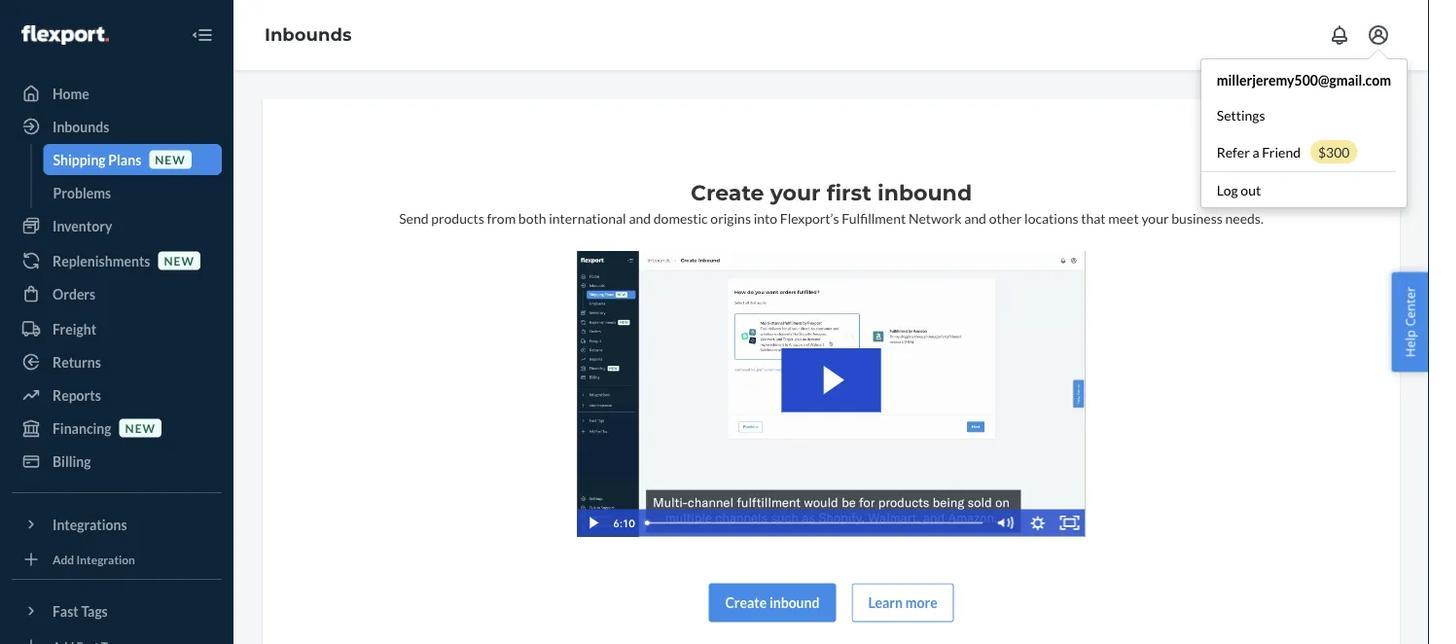 Task type: describe. For each thing, give the bounding box(es) containing it.
first
[[827, 180, 872, 206]]

out
[[1241, 182, 1262, 198]]

locations
[[1025, 210, 1079, 226]]

create inbound button
[[709, 584, 837, 623]]

refer
[[1217, 144, 1251, 160]]

inventory
[[53, 218, 112, 234]]

both
[[519, 210, 547, 226]]

products
[[431, 210, 485, 226]]

refer a friend
[[1217, 144, 1301, 160]]

flexport's
[[780, 210, 840, 226]]

billing
[[53, 453, 91, 470]]

fast tags
[[53, 603, 108, 620]]

financing
[[53, 420, 112, 437]]

plans
[[108, 151, 141, 168]]

problems link
[[43, 177, 222, 208]]

other
[[990, 210, 1022, 226]]

close navigation image
[[191, 23, 214, 47]]

video element
[[578, 251, 1086, 537]]

learn more button
[[852, 584, 954, 623]]

millerjeremy500@gmail.com link
[[1202, 62, 1407, 97]]

shipping
[[53, 151, 106, 168]]

from
[[487, 210, 516, 226]]

business
[[1172, 210, 1223, 226]]

tags
[[81, 603, 108, 620]]

inventory link
[[12, 210, 222, 241]]

millerjeremy500@gmail.com
[[1217, 72, 1392, 88]]

orders link
[[12, 278, 222, 310]]

add
[[53, 552, 74, 566]]

integrations
[[53, 516, 127, 533]]

add integration
[[53, 552, 135, 566]]

meet
[[1109, 210, 1139, 226]]

that
[[1082, 210, 1106, 226]]

new for shipping plans
[[155, 152, 186, 166]]

international
[[549, 210, 627, 226]]

problems
[[53, 184, 111, 201]]

0 vertical spatial your
[[771, 180, 821, 206]]

network
[[909, 210, 962, 226]]

1 horizontal spatial inbounds
[[265, 24, 352, 45]]

1 vertical spatial your
[[1142, 210, 1170, 226]]

create for your
[[691, 180, 765, 206]]

1 horizontal spatial inbounds link
[[265, 24, 352, 45]]

1 and from the left
[[629, 210, 651, 226]]

returns link
[[12, 347, 222, 378]]

billing link
[[12, 446, 222, 477]]

learn more
[[869, 595, 938, 611]]

replenishments
[[53, 253, 150, 269]]

fulfillment
[[842, 210, 906, 226]]

new for replenishments
[[164, 253, 195, 268]]

new for financing
[[125, 421, 156, 435]]

1 vertical spatial inbounds link
[[12, 111, 222, 142]]

learn
[[869, 595, 903, 611]]



Task type: locate. For each thing, give the bounding box(es) containing it.
fast tags button
[[12, 596, 222, 627]]

0 vertical spatial create
[[691, 180, 765, 206]]

2 vertical spatial new
[[125, 421, 156, 435]]

help center
[[1402, 287, 1420, 358]]

log out
[[1217, 182, 1262, 198]]

inbounds link
[[265, 24, 352, 45], [12, 111, 222, 142]]

more
[[906, 595, 938, 611]]

inbound inside button
[[770, 595, 820, 611]]

new
[[155, 152, 186, 166], [164, 253, 195, 268], [125, 421, 156, 435]]

home link
[[12, 78, 222, 109]]

1 horizontal spatial inbound
[[878, 180, 972, 206]]

your
[[771, 180, 821, 206], [1142, 210, 1170, 226]]

create inside create inbound button
[[726, 595, 767, 611]]

create for inbound
[[726, 595, 767, 611]]

and left other
[[965, 210, 987, 226]]

video thumbnail image
[[578, 251, 1086, 537], [578, 251, 1086, 537]]

freight
[[53, 321, 96, 337]]

inbounds
[[265, 24, 352, 45], [53, 118, 109, 135]]

1 vertical spatial new
[[164, 253, 195, 268]]

open notifications image
[[1329, 23, 1352, 47]]

flexport logo image
[[21, 25, 109, 45]]

inbound inside create your first inbound send products from both international and domestic origins into flexport's fulfillment network and other locations that meet your business needs.
[[878, 180, 972, 206]]

create inbound
[[726, 595, 820, 611]]

domestic
[[654, 210, 708, 226]]

send
[[399, 210, 429, 226]]

integrations button
[[12, 509, 222, 540]]

a
[[1253, 144, 1260, 160]]

inbound up network
[[878, 180, 972, 206]]

shipping plans
[[53, 151, 141, 168]]

0 horizontal spatial your
[[771, 180, 821, 206]]

settings
[[1217, 107, 1266, 123]]

into
[[754, 210, 778, 226]]

home
[[53, 85, 89, 102]]

$300
[[1319, 144, 1351, 160]]

add integration link
[[12, 548, 222, 571]]

center
[[1402, 287, 1420, 327]]

0 vertical spatial inbounds link
[[265, 24, 352, 45]]

0 vertical spatial inbound
[[878, 180, 972, 206]]

returns
[[53, 354, 101, 370]]

1 vertical spatial inbound
[[770, 595, 820, 611]]

help center button
[[1392, 272, 1430, 372]]

inbound left learn
[[770, 595, 820, 611]]

origins
[[711, 210, 751, 226]]

new right the plans
[[155, 152, 186, 166]]

create inside create your first inbound send products from both international and domestic origins into flexport's fulfillment network and other locations that meet your business needs.
[[691, 180, 765, 206]]

1 horizontal spatial your
[[1142, 210, 1170, 226]]

1 horizontal spatial and
[[965, 210, 987, 226]]

0 horizontal spatial inbounds
[[53, 118, 109, 135]]

0 horizontal spatial inbounds link
[[12, 111, 222, 142]]

0 horizontal spatial and
[[629, 210, 651, 226]]

fast
[[53, 603, 79, 620]]

needs.
[[1226, 210, 1264, 226]]

freight link
[[12, 313, 222, 345]]

and left domestic
[[629, 210, 651, 226]]

0 vertical spatial new
[[155, 152, 186, 166]]

inbound
[[878, 180, 972, 206], [770, 595, 820, 611]]

0 horizontal spatial inbound
[[770, 595, 820, 611]]

reports
[[53, 387, 101, 403]]

log
[[1217, 182, 1239, 198]]

create
[[691, 180, 765, 206], [726, 595, 767, 611]]

help
[[1402, 330, 1420, 358]]

open account menu image
[[1368, 23, 1391, 47]]

2 and from the left
[[965, 210, 987, 226]]

your up flexport's
[[771, 180, 821, 206]]

1 vertical spatial create
[[726, 595, 767, 611]]

log out button
[[1202, 171, 1397, 207]]

0 vertical spatial inbounds
[[265, 24, 352, 45]]

friend
[[1263, 144, 1301, 160]]

your right "meet"
[[1142, 210, 1170, 226]]

orders
[[53, 286, 96, 302]]

integration
[[76, 552, 135, 566]]

new up "orders" link
[[164, 253, 195, 268]]

create your first inbound send products from both international and domestic origins into flexport's fulfillment network and other locations that meet your business needs.
[[399, 180, 1264, 226]]

new down reports link
[[125, 421, 156, 435]]

reports link
[[12, 380, 222, 411]]

1 vertical spatial inbounds
[[53, 118, 109, 135]]

settings link
[[1202, 97, 1407, 132]]

and
[[629, 210, 651, 226], [965, 210, 987, 226]]



Task type: vqa. For each thing, say whether or not it's contained in the screenshot.
Help Center button
yes



